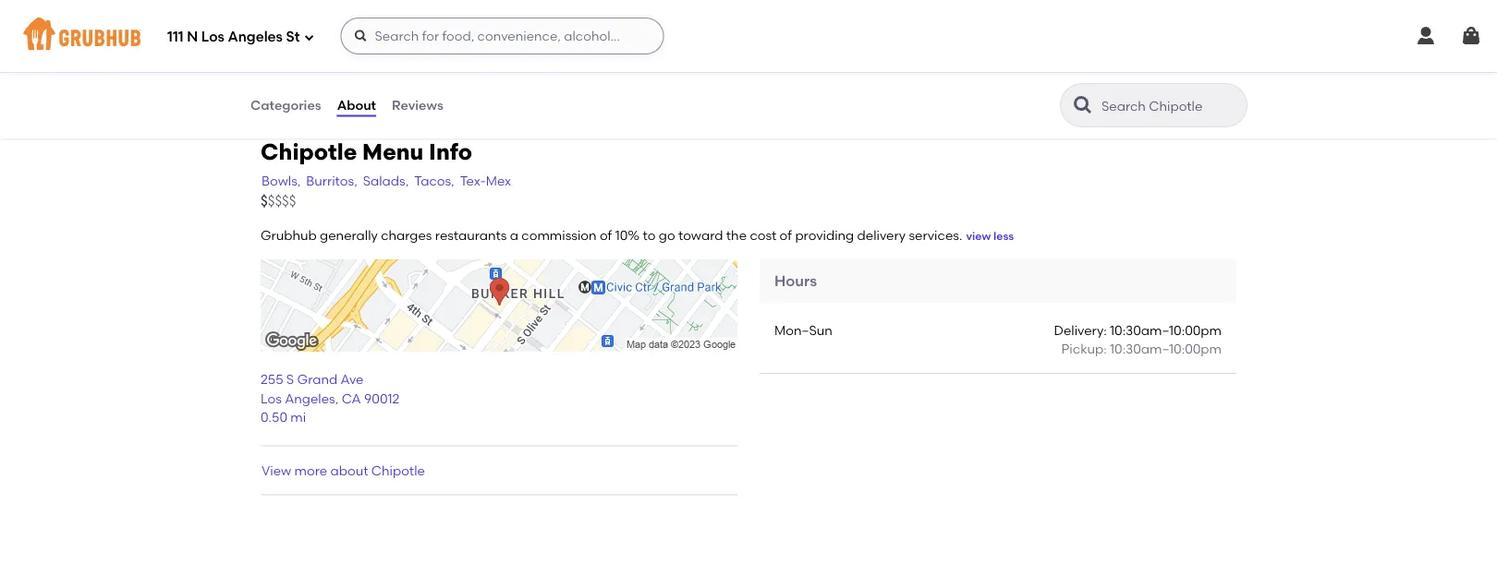 Task type: locate. For each thing, give the bounding box(es) containing it.
$
[[261, 193, 268, 209]]

10:30am–10:00pm down delivery: 10:30am–10:00pm
[[1110, 341, 1222, 357]]

10%
[[615, 228, 640, 243]]

angeles down grand
[[285, 391, 335, 407]]

1 horizontal spatial of
[[780, 228, 792, 243]]

0 horizontal spatial of
[[600, 228, 612, 243]]

svg image
[[1415, 25, 1438, 47], [304, 32, 315, 43]]

st
[[286, 29, 300, 45]]

view more about chipotle
[[262, 463, 425, 479]]

111 n los angeles st
[[167, 29, 300, 45]]

mex
[[486, 173, 511, 189]]

angeles
[[228, 29, 283, 45], [285, 391, 335, 407]]

menu
[[362, 139, 424, 165]]

90012
[[364, 391, 400, 407]]

0 vertical spatial angeles
[[228, 29, 283, 45]]

1 10:30am–10:00pm from the top
[[1110, 323, 1222, 338]]

0 horizontal spatial angeles
[[228, 29, 283, 45]]

svg image
[[1461, 25, 1483, 47], [354, 29, 368, 43]]

tex-
[[460, 173, 486, 189]]

grubhub
[[261, 228, 317, 243]]

of
[[600, 228, 612, 243], [780, 228, 792, 243]]

1 vertical spatial 10:30am–10:00pm
[[1110, 341, 1222, 357]]

chipotle
[[261, 139, 357, 165], [371, 463, 425, 479]]

10:30am–10:00pm for delivery: 10:30am–10:00pm
[[1110, 323, 1222, 338]]

0 horizontal spatial los
[[201, 29, 225, 45]]

tacos,
[[414, 173, 455, 189]]

1 horizontal spatial los
[[261, 391, 282, 407]]

search icon image
[[1072, 94, 1095, 116]]

tacos, button
[[413, 171, 455, 191]]

a
[[510, 228, 519, 243]]

angeles inside 255 s grand ave los angeles , ca 90012 0.50 mi
[[285, 391, 335, 407]]

mi
[[291, 410, 306, 426]]

10:30am–10:00pm
[[1110, 323, 1222, 338], [1110, 341, 1222, 357]]

go
[[659, 228, 675, 243]]

los down 255
[[261, 391, 282, 407]]

restaurants
[[435, 228, 507, 243]]

burritos,
[[306, 173, 358, 189]]

1 horizontal spatial angeles
[[285, 391, 335, 407]]

chipotle up burritos,
[[261, 139, 357, 165]]

los right n
[[201, 29, 225, 45]]

1 vertical spatial chipotle
[[371, 463, 425, 479]]

bowls,
[[262, 173, 301, 189]]

0 vertical spatial chipotle
[[261, 139, 357, 165]]

0 vertical spatial los
[[201, 29, 225, 45]]

0 vertical spatial 10:30am–10:00pm
[[1110, 323, 1222, 338]]

salads, button
[[362, 171, 410, 191]]

of right cost at the right
[[780, 228, 792, 243]]

pickup: 10:30am–10:00pm
[[1062, 341, 1222, 357]]

about
[[337, 97, 376, 113]]

0 horizontal spatial svg image
[[304, 32, 315, 43]]

the
[[726, 228, 747, 243]]

1 vertical spatial angeles
[[285, 391, 335, 407]]

los
[[201, 29, 225, 45], [261, 391, 282, 407]]

2 of from the left
[[780, 228, 792, 243]]

reviews
[[392, 97, 444, 113]]

bowls, button
[[261, 171, 302, 191]]

chipotle right 'about'
[[371, 463, 425, 479]]

view
[[262, 463, 291, 479]]

angeles left st
[[228, 29, 283, 45]]

toward
[[679, 228, 723, 243]]

10:30am–10:00pm up pickup: 10:30am–10:00pm
[[1110, 323, 1222, 338]]

burritos, button
[[305, 171, 358, 191]]

1 of from the left
[[600, 228, 612, 243]]

delivery
[[858, 228, 906, 243]]

of left 10%
[[600, 228, 612, 243]]

about button
[[336, 72, 377, 139]]

n
[[187, 29, 198, 45]]

255
[[261, 372, 283, 388]]

2 10:30am–10:00pm from the top
[[1110, 341, 1222, 357]]

tex-mex button
[[459, 171, 512, 191]]

1 vertical spatial los
[[261, 391, 282, 407]]

info
[[429, 139, 472, 165]]

angeles inside main navigation navigation
[[228, 29, 283, 45]]

services.
[[909, 228, 963, 243]]



Task type: vqa. For each thing, say whether or not it's contained in the screenshot.
1st • Chinese from the left
no



Task type: describe. For each thing, give the bounding box(es) containing it.
delivery:
[[1054, 323, 1107, 338]]

less
[[994, 230, 1014, 243]]

,
[[335, 391, 339, 407]]

Search for food, convenience, alcohol... search field
[[341, 18, 664, 55]]

to
[[643, 228, 656, 243]]

categories
[[251, 97, 321, 113]]

s
[[286, 372, 294, 388]]

grand
[[297, 372, 338, 388]]

delivery: 10:30am–10:00pm
[[1054, 323, 1222, 338]]

providing
[[795, 228, 854, 243]]

mon–sun
[[775, 323, 833, 338]]

view less button
[[966, 229, 1014, 245]]

salads,
[[363, 173, 409, 189]]

commission
[[522, 228, 597, 243]]

1 horizontal spatial svg image
[[1415, 25, 1438, 47]]

$$$$$
[[261, 193, 296, 209]]

bowls, burritos, salads, tacos, tex-mex
[[262, 173, 511, 189]]

pickup:
[[1062, 341, 1107, 357]]

main navigation navigation
[[0, 0, 1498, 72]]

more
[[295, 463, 327, 479]]

ca
[[342, 391, 361, 407]]

255 s grand ave los angeles , ca 90012 0.50 mi
[[261, 372, 400, 426]]

0.50
[[261, 410, 288, 426]]

10:30am–10:00pm for pickup: 10:30am–10:00pm
[[1110, 341, 1222, 357]]

111
[[167, 29, 184, 45]]

chipotle menu info
[[261, 139, 472, 165]]

hours
[[775, 272, 817, 290]]

0 horizontal spatial svg image
[[354, 29, 368, 43]]

ave
[[341, 372, 364, 388]]

1 horizontal spatial svg image
[[1461, 25, 1483, 47]]

categories button
[[250, 72, 322, 139]]

charges
[[381, 228, 432, 243]]

generally
[[320, 228, 378, 243]]

about
[[331, 463, 368, 479]]

Search Chipotle search field
[[1100, 97, 1242, 115]]

cost
[[750, 228, 777, 243]]

los inside main navigation navigation
[[201, 29, 225, 45]]

0 horizontal spatial chipotle
[[261, 139, 357, 165]]

reviews button
[[391, 72, 444, 139]]

grubhub generally charges restaurants a commission of 10% to go toward the cost of providing delivery services. view less
[[261, 228, 1014, 243]]

1 horizontal spatial chipotle
[[371, 463, 425, 479]]

view
[[966, 230, 991, 243]]

los inside 255 s grand ave los angeles , ca 90012 0.50 mi
[[261, 391, 282, 407]]



